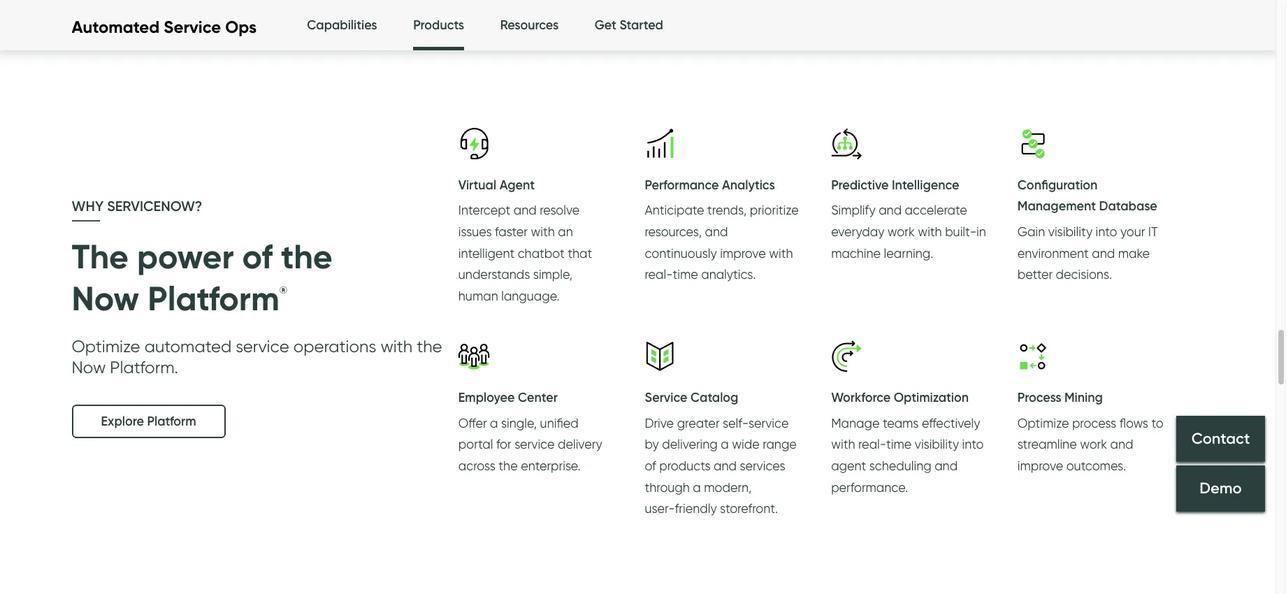 Task type: locate. For each thing, give the bounding box(es) containing it.
real- inside anticipate trends, prioritize resources, and continuously improve with real-time analytics.
[[645, 267, 673, 282]]

gain
[[1018, 224, 1045, 239]]

real- down the continuously
[[645, 267, 673, 282]]

with down prioritize
[[769, 246, 793, 260]]

0 vertical spatial real-
[[645, 267, 673, 282]]

with
[[531, 224, 555, 239], [918, 224, 942, 239], [769, 246, 793, 260], [381, 336, 413, 357], [831, 437, 855, 452]]

0 vertical spatial time
[[673, 267, 698, 282]]

greater
[[677, 416, 720, 431]]

1 vertical spatial work
[[1080, 437, 1108, 452]]

and down predictive intelligence
[[879, 203, 902, 218]]

optimize
[[72, 336, 140, 357], [1018, 416, 1069, 431]]

make
[[1118, 246, 1150, 260]]

0 vertical spatial visibility
[[1049, 224, 1093, 239]]

service inside offer a single, unified portal for service delivery across the enterprise.
[[515, 437, 555, 452]]

with down accelerate
[[918, 224, 942, 239]]

agent
[[500, 177, 535, 193]]

employee center icon image
[[459, 341, 490, 372]]

and inside simplify and accelerate everyday work with built-in machine learning.
[[879, 203, 902, 218]]

1 horizontal spatial improve
[[1018, 459, 1064, 473]]

products
[[659, 459, 711, 473]]

simplify and accelerate everyday work with built-in machine learning.
[[831, 203, 986, 260]]

0 vertical spatial into
[[1096, 224, 1118, 239]]

1 horizontal spatial service
[[645, 390, 688, 406]]

1 vertical spatial of
[[645, 459, 656, 473]]

platform right explore
[[147, 414, 196, 429]]

and up modern,
[[714, 459, 737, 473]]

time inside manage teams effectively with real-time visibility into agent scheduling and performance.
[[886, 437, 912, 452]]

platform inside the power of the now platform ®
[[148, 278, 280, 320]]

started
[[620, 17, 663, 33]]

platform up automated
[[148, 278, 280, 320]]

performance analytics icon image
[[645, 128, 676, 159]]

improve up 'analytics.'
[[720, 246, 766, 260]]

0 horizontal spatial service
[[236, 336, 289, 357]]

0 vertical spatial service
[[236, 336, 289, 357]]

scheduling
[[870, 459, 932, 473]]

with inside anticipate trends, prioritize resources, and continuously improve with real-time analytics.
[[769, 246, 793, 260]]

now inside the power of the now platform ®
[[72, 278, 139, 320]]

delivering
[[662, 437, 718, 452]]

and down the 'effectively'
[[935, 459, 958, 473]]

continuously
[[645, 246, 717, 260]]

into down the 'effectively'
[[962, 437, 984, 452]]

and inside anticipate trends, prioritize resources, and continuously improve with real-time analytics.
[[705, 224, 728, 239]]

0 vertical spatial a
[[490, 416, 498, 431]]

with inside 'optimize automated service operations with the now platform.'
[[381, 336, 413, 357]]

service down single,
[[515, 437, 555, 452]]

2 vertical spatial service
[[515, 437, 555, 452]]

anticipate trends, prioritize resources, and continuously improve with real-time analytics.
[[645, 203, 799, 282]]

2 horizontal spatial service
[[749, 416, 789, 431]]

improve inside optimize process flows to streamline work and improve outcomes.
[[1018, 459, 1064, 473]]

0 horizontal spatial improve
[[720, 246, 766, 260]]

offer
[[459, 416, 487, 431]]

service left ops
[[164, 17, 221, 37]]

your
[[1121, 224, 1145, 239]]

visibility down the 'effectively'
[[915, 437, 959, 452]]

1 horizontal spatial of
[[645, 459, 656, 473]]

service up 'drive'
[[645, 390, 688, 406]]

optimize up the streamline
[[1018, 416, 1069, 431]]

a left wide
[[721, 437, 729, 452]]

0 vertical spatial work
[[888, 224, 915, 239]]

and up faster
[[514, 203, 537, 218]]

2 horizontal spatial a
[[721, 437, 729, 452]]

time up scheduling in the bottom right of the page
[[886, 437, 912, 452]]

optimize inside optimize process flows to streamline work and improve outcomes.
[[1018, 416, 1069, 431]]

process optimization icon image
[[1018, 341, 1049, 372]]

a right offer
[[490, 416, 498, 431]]

1 vertical spatial a
[[721, 437, 729, 452]]

0 vertical spatial of
[[242, 236, 273, 278]]

into
[[1096, 224, 1118, 239], [962, 437, 984, 452]]

center
[[518, 390, 558, 406]]

process
[[1018, 390, 1062, 406]]

1 horizontal spatial into
[[1096, 224, 1118, 239]]

0 horizontal spatial visibility
[[915, 437, 959, 452]]

1 vertical spatial optimize
[[1018, 416, 1069, 431]]

into left your
[[1096, 224, 1118, 239]]

get
[[595, 17, 617, 33]]

into inside the gain visibility into your it environment and make better decisions.
[[1096, 224, 1118, 239]]

with inside simplify and accelerate everyday work with built-in machine learning.
[[918, 224, 942, 239]]

improve down the streamline
[[1018, 459, 1064, 473]]

configuration
[[1018, 177, 1098, 193]]

predictive
[[831, 177, 889, 193]]

workforce optimization icon image
[[831, 341, 863, 372]]

with right operations
[[381, 336, 413, 357]]

real- down manage on the right of page
[[859, 437, 887, 452]]

0 horizontal spatial real-
[[645, 267, 673, 282]]

2 vertical spatial a
[[693, 480, 701, 495]]

virtual agent
[[459, 177, 535, 193]]

through
[[645, 480, 690, 495]]

automated service ops
[[72, 17, 257, 37]]

0 vertical spatial service
[[164, 17, 221, 37]]

contact
[[1192, 429, 1250, 448]]

service down ® at the left of the page
[[236, 336, 289, 357]]

machine
[[831, 246, 881, 260]]

effectively
[[922, 416, 981, 431]]

0 horizontal spatial optimize
[[72, 336, 140, 357]]

1 vertical spatial platform
[[147, 414, 196, 429]]

service up range
[[749, 416, 789, 431]]

2 horizontal spatial the
[[499, 459, 518, 473]]

work down process
[[1080, 437, 1108, 452]]

intercept and resolve issues faster with an intelligent chatbot that understands simple, human language.
[[459, 203, 592, 303]]

performance.
[[831, 480, 908, 495]]

1 vertical spatial time
[[886, 437, 912, 452]]

1 vertical spatial now
[[72, 357, 106, 378]]

capabilities
[[307, 17, 377, 33]]

0 horizontal spatial work
[[888, 224, 915, 239]]

to
[[1152, 416, 1164, 431]]

1 vertical spatial visibility
[[915, 437, 959, 452]]

service catalog
[[645, 390, 739, 406]]

1 horizontal spatial service
[[515, 437, 555, 452]]

work up learning.
[[888, 224, 915, 239]]

2 vertical spatial the
[[499, 459, 518, 473]]

service
[[164, 17, 221, 37], [645, 390, 688, 406]]

optimize inside 'optimize automated service operations with the now platform.'
[[72, 336, 140, 357]]

0 horizontal spatial time
[[673, 267, 698, 282]]

service inside 'optimize automated service operations with the now platform.'
[[236, 336, 289, 357]]

1 vertical spatial into
[[962, 437, 984, 452]]

and down trends,
[[705, 224, 728, 239]]

0 vertical spatial the
[[281, 236, 333, 278]]

management
[[1018, 199, 1096, 214]]

and inside drive greater self-service by delivering a wide range of products and services through a modern, user‑friendly storefront.
[[714, 459, 737, 473]]

0 horizontal spatial into
[[962, 437, 984, 452]]

everyday
[[831, 224, 885, 239]]

0 horizontal spatial a
[[490, 416, 498, 431]]

visibility up environment
[[1049, 224, 1093, 239]]

1 horizontal spatial the
[[417, 336, 442, 357]]

with up chatbot
[[531, 224, 555, 239]]

prioritize
[[750, 203, 799, 218]]

time down the continuously
[[673, 267, 698, 282]]

optimize up platform.
[[72, 336, 140, 357]]

1 horizontal spatial optimize
[[1018, 416, 1069, 431]]

visibility inside the gain visibility into your it environment and make better decisions.
[[1049, 224, 1093, 239]]

catalog
[[691, 390, 739, 406]]

into inside manage teams effectively with real-time visibility into agent scheduling and performance.
[[962, 437, 984, 452]]

1 vertical spatial service
[[749, 416, 789, 431]]

the inside the power of the now platform ®
[[281, 236, 333, 278]]

0 vertical spatial optimize
[[72, 336, 140, 357]]

a down products
[[693, 480, 701, 495]]

1 horizontal spatial time
[[886, 437, 912, 452]]

and up decisions.
[[1092, 246, 1115, 260]]

0 vertical spatial now
[[72, 278, 139, 320]]

process
[[1072, 416, 1117, 431]]

a
[[490, 416, 498, 431], [721, 437, 729, 452], [693, 480, 701, 495]]

optimize automated service operations with the now platform.
[[72, 336, 442, 378]]

1 horizontal spatial visibility
[[1049, 224, 1093, 239]]

0 horizontal spatial of
[[242, 236, 273, 278]]

flows
[[1120, 416, 1149, 431]]

virtual
[[459, 177, 497, 193]]

2 now from the top
[[72, 357, 106, 378]]

operations
[[293, 336, 376, 357]]

the
[[72, 236, 129, 278]]

teams
[[883, 416, 919, 431]]

platform inside "link"
[[147, 414, 196, 429]]

with inside manage teams effectively with real-time visibility into agent scheduling and performance.
[[831, 437, 855, 452]]

0 horizontal spatial the
[[281, 236, 333, 278]]

and
[[514, 203, 537, 218], [879, 203, 902, 218], [705, 224, 728, 239], [1092, 246, 1115, 260], [1111, 437, 1134, 452], [714, 459, 737, 473], [935, 459, 958, 473]]

visibility
[[1049, 224, 1093, 239], [915, 437, 959, 452]]

and down flows
[[1111, 437, 1134, 452]]

get started link
[[595, 0, 663, 51]]

0 vertical spatial improve
[[720, 246, 766, 260]]

1 now from the top
[[72, 278, 139, 320]]

by
[[645, 437, 659, 452]]

1 vertical spatial the
[[417, 336, 442, 357]]

resources
[[500, 17, 559, 33]]

with up agent
[[831, 437, 855, 452]]

1 vertical spatial improve
[[1018, 459, 1064, 473]]

trends,
[[708, 203, 747, 218]]

the down the for
[[499, 459, 518, 473]]

faster
[[495, 224, 528, 239]]

the up ® at the left of the page
[[281, 236, 333, 278]]

service inside drive greater self-service by delivering a wide range of products and services through a modern, user‑friendly storefront.
[[749, 416, 789, 431]]

real-
[[645, 267, 673, 282], [859, 437, 887, 452]]

time
[[673, 267, 698, 282], [886, 437, 912, 452]]

wide
[[732, 437, 760, 452]]

better
[[1018, 267, 1053, 282]]

analytics.
[[701, 267, 756, 282]]

®
[[280, 284, 287, 297]]

0 vertical spatial platform
[[148, 278, 280, 320]]

the left employee center icon
[[417, 336, 442, 357]]

1 horizontal spatial work
[[1080, 437, 1108, 452]]

single,
[[501, 416, 537, 431]]

get started
[[595, 17, 663, 33]]

visibility inside manage teams effectively with real-time visibility into agent scheduling and performance.
[[915, 437, 959, 452]]

1 vertical spatial real-
[[859, 437, 887, 452]]

1 horizontal spatial real-
[[859, 437, 887, 452]]



Task type: vqa. For each thing, say whether or not it's contained in the screenshot.
environment
yes



Task type: describe. For each thing, give the bounding box(es) containing it.
the inside offer a single, unified portal for service delivery across the enterprise.
[[499, 459, 518, 473]]

demo
[[1200, 479, 1242, 498]]

performance
[[645, 177, 719, 193]]

servicenow?
[[107, 198, 202, 215]]

mining
[[1065, 390, 1103, 406]]

accelerate
[[905, 203, 967, 218]]

decisions.
[[1056, 267, 1112, 282]]

demo link
[[1177, 466, 1265, 512]]

and inside intercept and resolve issues faster with an intelligent chatbot that understands simple, human language.
[[514, 203, 537, 218]]

0 horizontal spatial service
[[164, 17, 221, 37]]

language.
[[501, 289, 560, 303]]

human
[[459, 289, 498, 303]]

products
[[413, 17, 464, 33]]

simple,
[[533, 267, 573, 282]]

simplify
[[831, 203, 876, 218]]

virtual agent icon image
[[459, 128, 490, 159]]

it
[[1149, 224, 1158, 239]]

explore platform
[[101, 414, 196, 429]]

database
[[1099, 199, 1158, 214]]

that
[[568, 246, 592, 260]]

manage
[[831, 416, 880, 431]]

of inside the power of the now platform ®
[[242, 236, 273, 278]]

cmdb icon image
[[1018, 128, 1049, 159]]

drive greater self-service by delivering a wide range of products and services through a modern, user‑friendly storefront.
[[645, 416, 797, 516]]

resources link
[[500, 0, 559, 51]]

workforce
[[831, 390, 891, 406]]

products link
[[413, 0, 464, 55]]

environment
[[1018, 246, 1089, 260]]

ops
[[225, 17, 257, 37]]

why servicenow?
[[72, 198, 202, 215]]

learning.
[[884, 246, 934, 260]]

process mining
[[1018, 390, 1103, 406]]

an
[[558, 224, 573, 239]]

explore platform link
[[72, 405, 226, 439]]

real- inside manage teams effectively with real-time visibility into agent scheduling and performance.
[[859, 437, 887, 452]]

with inside intercept and resolve issues faster with an intelligent chatbot that understands simple, human language.
[[531, 224, 555, 239]]

automated
[[72, 17, 160, 37]]

drive
[[645, 416, 674, 431]]

user‑friendly
[[645, 501, 717, 516]]

time inside anticipate trends, prioritize resources, and continuously improve with real-time analytics.
[[673, 267, 698, 282]]

and inside optimize process flows to streamline work and improve outcomes.
[[1111, 437, 1134, 452]]

predictive intelligence
[[831, 177, 960, 193]]

optimize for the power of the
[[72, 336, 140, 357]]

understands
[[459, 267, 530, 282]]

resources,
[[645, 224, 702, 239]]

across
[[459, 459, 496, 473]]

self-
[[723, 416, 749, 431]]

for
[[496, 437, 512, 452]]

modern,
[[704, 480, 752, 495]]

unified
[[540, 416, 579, 431]]

configuration management database
[[1018, 177, 1158, 214]]

work inside optimize process flows to streamline work and improve outcomes.
[[1080, 437, 1108, 452]]

optimization
[[894, 390, 969, 406]]

service catalog icon image
[[645, 341, 676, 372]]

employee
[[459, 390, 515, 406]]

built-
[[945, 224, 977, 239]]

services
[[740, 459, 786, 473]]

intercept
[[459, 203, 511, 218]]

issues
[[459, 224, 492, 239]]

chatbot
[[518, 246, 565, 260]]

and inside manage teams effectively with real-time visibility into agent scheduling and performance.
[[935, 459, 958, 473]]

anticipate
[[645, 203, 704, 218]]

the power of the now platform ®
[[72, 236, 333, 320]]

manage teams effectively with real-time visibility into agent scheduling and performance.
[[831, 416, 984, 495]]

a inside offer a single, unified portal for service delivery across the enterprise.
[[490, 416, 498, 431]]

range
[[763, 437, 797, 452]]

optimize for process mining
[[1018, 416, 1069, 431]]

work inside simplify and accelerate everyday work with built-in machine learning.
[[888, 224, 915, 239]]

explore
[[101, 414, 144, 429]]

intelligence
[[892, 177, 960, 193]]

delivery
[[558, 437, 602, 452]]

1 horizontal spatial a
[[693, 480, 701, 495]]

performance analytics
[[645, 177, 775, 193]]

enterprise.
[[521, 459, 581, 473]]

now inside 'optimize automated service operations with the now platform.'
[[72, 357, 106, 378]]

in
[[977, 224, 986, 239]]

optimize process flows to streamline work and improve outcomes.
[[1018, 416, 1164, 473]]

streamline
[[1018, 437, 1077, 452]]

and inside the gain visibility into your it environment and make better decisions.
[[1092, 246, 1115, 260]]

storefront.
[[720, 501, 778, 516]]

platform.
[[110, 357, 178, 378]]

power
[[137, 236, 234, 278]]

portal
[[459, 437, 493, 452]]

of inside drive greater self-service by delivering a wide range of products and services through a modern, user‑friendly storefront.
[[645, 459, 656, 473]]

predictive intelligence icon image
[[831, 128, 863, 159]]

1 vertical spatial service
[[645, 390, 688, 406]]

outcomes.
[[1067, 459, 1126, 473]]

automated
[[144, 336, 232, 357]]

why
[[72, 198, 104, 215]]

improve inside anticipate trends, prioritize resources, and continuously improve with real-time analytics.
[[720, 246, 766, 260]]

the inside 'optimize automated service operations with the now platform.'
[[417, 336, 442, 357]]



